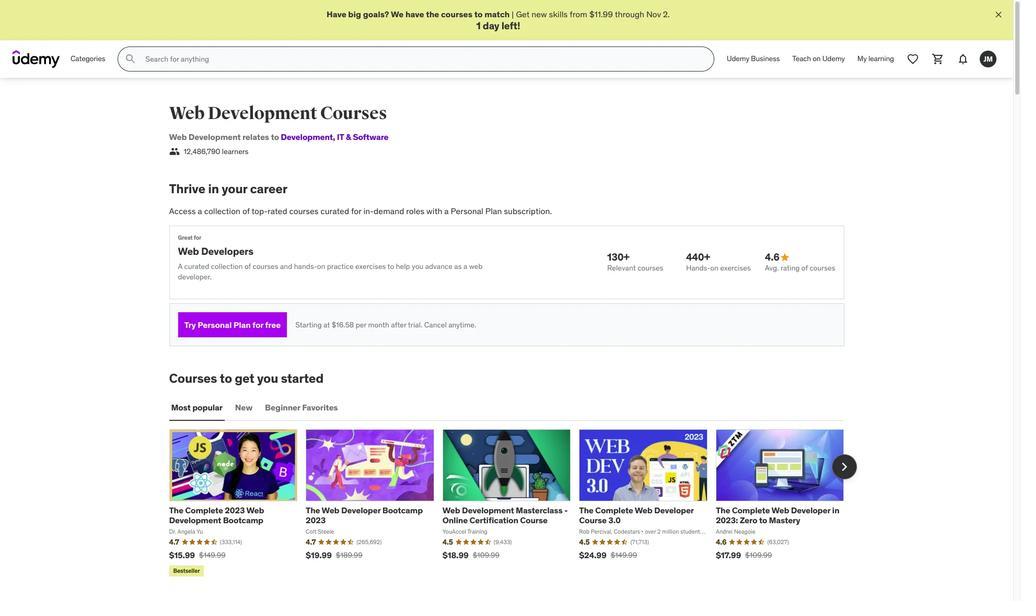Task type: vqa. For each thing, say whether or not it's contained in the screenshot.
the $16.58
yes



Task type: locate. For each thing, give the bounding box(es) containing it.
for left free
[[253, 320, 264, 330]]

of down developers
[[245, 262, 251, 271]]

3 the from the left
[[580, 506, 594, 516]]

collection down thrive in your career
[[204, 206, 241, 217]]

udemy left 'business'
[[727, 54, 750, 63]]

a right with
[[445, 206, 449, 217]]

get
[[235, 371, 255, 387]]

0 horizontal spatial course
[[520, 516, 548, 526]]

2023
[[225, 506, 245, 516], [306, 516, 326, 526]]

2 course from the left
[[580, 516, 607, 526]]

web development relates to development it & software
[[169, 132, 389, 142]]

1 horizontal spatial complete
[[596, 506, 634, 516]]

developer.
[[178, 272, 212, 282]]

2 the from the left
[[306, 506, 320, 516]]

it & software link
[[333, 132, 389, 142]]

personal
[[451, 206, 484, 217], [198, 320, 232, 330]]

hands-
[[294, 262, 317, 271]]

the complete web developer course 3.0 link
[[580, 506, 694, 526]]

for left in-
[[351, 206, 362, 217]]

1 vertical spatial you
[[257, 371, 278, 387]]

development link
[[281, 132, 333, 142]]

0 vertical spatial you
[[412, 262, 424, 271]]

big
[[348, 9, 361, 19]]

goals?
[[363, 9, 389, 19]]

cancel
[[424, 320, 447, 330]]

free
[[265, 320, 281, 330]]

1 horizontal spatial courses
[[320, 103, 387, 125]]

the for the web developer bootcamp 2023
[[306, 506, 320, 516]]

1 vertical spatial collection
[[211, 262, 243, 271]]

masterclass
[[516, 506, 563, 516]]

2 horizontal spatial developer
[[792, 506, 831, 516]]

get
[[516, 9, 530, 19]]

personal right try
[[198, 320, 232, 330]]

0 horizontal spatial on
[[317, 262, 325, 271]]

to up 1
[[475, 9, 483, 19]]

3 developer from the left
[[792, 506, 831, 516]]

developer inside "the complete web developer in 2023: zero to mastery"
[[792, 506, 831, 516]]

courses right the
[[441, 9, 473, 19]]

2 horizontal spatial a
[[464, 262, 468, 271]]

0 horizontal spatial udemy
[[727, 54, 750, 63]]

1 horizontal spatial bootcamp
[[383, 506, 423, 516]]

mastery
[[770, 516, 801, 526]]

course inside 'web development masterclass - online certification course'
[[520, 516, 548, 526]]

courses up &
[[320, 103, 387, 125]]

developer for the complete web developer course 3.0
[[655, 506, 694, 516]]

0 horizontal spatial for
[[194, 234, 201, 241]]

1 horizontal spatial you
[[412, 262, 424, 271]]

exercises
[[356, 262, 386, 271], [721, 264, 751, 273]]

to
[[475, 9, 483, 19], [271, 132, 279, 142], [388, 262, 394, 271], [220, 371, 232, 387], [760, 516, 768, 526]]

left!
[[502, 20, 521, 32]]

1 horizontal spatial curated
[[321, 206, 349, 217]]

you right help at the left top
[[412, 262, 424, 271]]

help
[[396, 262, 410, 271]]

roles
[[406, 206, 425, 217]]

curated
[[321, 206, 349, 217], [184, 262, 209, 271]]

relates
[[243, 132, 269, 142]]

web inside the web developer bootcamp 2023
[[322, 506, 340, 516]]

1 horizontal spatial 2023
[[306, 516, 326, 526]]

to right zero
[[760, 516, 768, 526]]

collection down developers
[[211, 262, 243, 271]]

a right access
[[198, 206, 202, 217]]

submit search image
[[125, 53, 137, 65]]

0 horizontal spatial 2023
[[225, 506, 245, 516]]

in inside "the complete web developer in 2023: zero to mastery"
[[833, 506, 840, 516]]

collection
[[204, 206, 241, 217], [211, 262, 243, 271]]

plan left free
[[234, 320, 251, 330]]

popular
[[193, 402, 223, 413]]

to right relates
[[271, 132, 279, 142]]

2 complete from the left
[[596, 506, 634, 516]]

developer inside the web developer bootcamp 2023
[[341, 506, 381, 516]]

per
[[356, 320, 367, 330]]

of left top-
[[243, 206, 250, 217]]

to inside have big goals? we have the courses to match | get new skills from $11.99 through nov 2. 1 day left!
[[475, 9, 483, 19]]

0 horizontal spatial developer
[[341, 506, 381, 516]]

developer inside the complete web developer course 3.0
[[655, 506, 694, 516]]

|
[[512, 9, 514, 19]]

1 vertical spatial personal
[[198, 320, 232, 330]]

1 horizontal spatial course
[[580, 516, 607, 526]]

in down next icon
[[833, 506, 840, 516]]

curated up developer.
[[184, 262, 209, 271]]

1 vertical spatial curated
[[184, 262, 209, 271]]

1 horizontal spatial exercises
[[721, 264, 751, 273]]

exercises right practice
[[356, 262, 386, 271]]

small image
[[169, 147, 180, 157]]

you inside great for web developers a curated collection of courses and hands-on practice exercises to help you advance as a web developer.
[[412, 262, 424, 271]]

in-
[[364, 206, 374, 217]]

developer
[[341, 506, 381, 516], [655, 506, 694, 516], [792, 506, 831, 516]]

2 vertical spatial for
[[253, 320, 264, 330]]

in
[[208, 181, 219, 197], [833, 506, 840, 516]]

development inside the complete 2023 web development bootcamp
[[169, 516, 221, 526]]

have
[[406, 9, 424, 19]]

1 udemy from the left
[[727, 54, 750, 63]]

0 vertical spatial personal
[[451, 206, 484, 217]]

jm link
[[976, 47, 1001, 72]]

notifications image
[[958, 53, 970, 65]]

courses up most popular
[[169, 371, 217, 387]]

1 developer from the left
[[341, 506, 381, 516]]

bootcamp
[[383, 506, 423, 516], [223, 516, 264, 526]]

2 horizontal spatial on
[[813, 54, 821, 63]]

1 horizontal spatial a
[[445, 206, 449, 217]]

complete
[[185, 506, 223, 516], [596, 506, 634, 516], [733, 506, 770, 516]]

1 vertical spatial courses
[[169, 371, 217, 387]]

1 vertical spatial in
[[833, 506, 840, 516]]

business
[[752, 54, 780, 63]]

the inside the web developer bootcamp 2023
[[306, 506, 320, 516]]

plan left subscription.
[[486, 206, 502, 217]]

1 complete from the left
[[185, 506, 223, 516]]

development for web development relates to development it & software
[[189, 132, 241, 142]]

personal right with
[[451, 206, 484, 217]]

try personal plan for free link
[[178, 313, 287, 338]]

try personal plan for free
[[184, 320, 281, 330]]

2 horizontal spatial for
[[351, 206, 362, 217]]

for inside great for web developers a curated collection of courses and hands-on practice exercises to help you advance as a web developer.
[[194, 234, 201, 241]]

zero
[[740, 516, 758, 526]]

on left practice
[[317, 262, 325, 271]]

curated left in-
[[321, 206, 349, 217]]

0 vertical spatial collection
[[204, 206, 241, 217]]

1 horizontal spatial developer
[[655, 506, 694, 516]]

2 horizontal spatial complete
[[733, 506, 770, 516]]

1 horizontal spatial personal
[[451, 206, 484, 217]]

in left your
[[208, 181, 219, 197]]

thrive
[[169, 181, 206, 197]]

wishlist image
[[907, 53, 920, 65]]

0 horizontal spatial plan
[[234, 320, 251, 330]]

next image
[[836, 459, 853, 476]]

course left -
[[520, 516, 548, 526]]

day
[[483, 20, 500, 32]]

new
[[532, 9, 547, 19]]

we
[[391, 9, 404, 19]]

developer for the complete web developer in 2023: zero to mastery
[[792, 506, 831, 516]]

the for the complete web developer course 3.0
[[580, 506, 594, 516]]

on right 'teach'
[[813, 54, 821, 63]]

for
[[351, 206, 362, 217], [194, 234, 201, 241], [253, 320, 264, 330]]

you right get
[[257, 371, 278, 387]]

courses inside '130+ relevant courses'
[[638, 264, 664, 273]]

development inside 'web development masterclass - online certification course'
[[462, 506, 514, 516]]

beginner favorites button
[[263, 395, 340, 421]]

1 horizontal spatial on
[[711, 264, 719, 273]]

bootcamp inside the complete 2023 web development bootcamp
[[223, 516, 264, 526]]

web
[[169, 103, 205, 125], [169, 132, 187, 142], [178, 245, 199, 258], [247, 506, 264, 516], [322, 506, 340, 516], [443, 506, 461, 516], [635, 506, 653, 516], [772, 506, 790, 516]]

0 horizontal spatial curated
[[184, 262, 209, 271]]

my
[[858, 54, 867, 63]]

web
[[469, 262, 483, 271]]

course inside the complete web developer course 3.0
[[580, 516, 607, 526]]

categories
[[71, 54, 105, 63]]

3 complete from the left
[[733, 506, 770, 516]]

0 horizontal spatial exercises
[[356, 262, 386, 271]]

1 the from the left
[[169, 506, 184, 516]]

the inside the complete 2023 web development bootcamp
[[169, 506, 184, 516]]

courses right relevant
[[638, 264, 664, 273]]

$16.58
[[332, 320, 354, 330]]

web inside "the complete web developer in 2023: zero to mastery"
[[772, 506, 790, 516]]

as
[[455, 262, 462, 271]]

2023 inside the complete 2023 web development bootcamp
[[225, 506, 245, 516]]

exercises left "avg."
[[721, 264, 751, 273]]

carousel element
[[169, 430, 857, 579]]

complete inside "the complete web developer in 2023: zero to mastery"
[[733, 506, 770, 516]]

complete inside the complete web developer course 3.0
[[596, 506, 634, 516]]

0 horizontal spatial you
[[257, 371, 278, 387]]

2023:
[[716, 516, 739, 526]]

to inside great for web developers a curated collection of courses and hands-on practice exercises to help you advance as a web developer.
[[388, 262, 394, 271]]

to left help at the left top
[[388, 262, 394, 271]]

1 course from the left
[[520, 516, 548, 526]]

the inside the complete web developer course 3.0
[[580, 506, 594, 516]]

2 developer from the left
[[655, 506, 694, 516]]

most popular
[[171, 402, 223, 413]]

0 vertical spatial courses
[[320, 103, 387, 125]]

thrive in your career
[[169, 181, 288, 197]]

0 vertical spatial in
[[208, 181, 219, 197]]

0 vertical spatial curated
[[321, 206, 349, 217]]

plan
[[486, 206, 502, 217], [234, 320, 251, 330]]

jm
[[984, 54, 994, 64]]

0 horizontal spatial courses
[[169, 371, 217, 387]]

complete inside the complete 2023 web development bootcamp
[[185, 506, 223, 516]]

web inside the complete web developer course 3.0
[[635, 506, 653, 516]]

started
[[281, 371, 324, 387]]

for right great
[[194, 234, 201, 241]]

teach on udemy link
[[787, 47, 852, 72]]

4 the from the left
[[716, 506, 731, 516]]

it
[[337, 132, 344, 142]]

web inside the complete 2023 web development bootcamp
[[247, 506, 264, 516]]

0 vertical spatial plan
[[486, 206, 502, 217]]

udemy image
[[13, 50, 60, 68]]

1 vertical spatial for
[[194, 234, 201, 241]]

0 horizontal spatial complete
[[185, 506, 223, 516]]

my learning link
[[852, 47, 901, 72]]

and
[[280, 262, 292, 271]]

close image
[[994, 9, 1005, 20]]

course left 3.0
[[580, 516, 607, 526]]

of inside great for web developers a curated collection of courses and hands-on practice exercises to help you advance as a web developer.
[[245, 262, 251, 271]]

small image
[[780, 252, 791, 263]]

1 horizontal spatial in
[[833, 506, 840, 516]]

a right 'as'
[[464, 262, 468, 271]]

the web developer bootcamp 2023
[[306, 506, 423, 526]]

a inside great for web developers a curated collection of courses and hands-on practice exercises to help you advance as a web developer.
[[464, 262, 468, 271]]

1
[[477, 20, 481, 32]]

1 horizontal spatial udemy
[[823, 54, 846, 63]]

shopping cart with 0 items image
[[932, 53, 945, 65]]

udemy
[[727, 54, 750, 63], [823, 54, 846, 63]]

starting at $16.58 per month after trial. cancel anytime.
[[296, 320, 477, 330]]

courses left the and
[[253, 262, 278, 271]]

of right rating
[[802, 264, 809, 273]]

the
[[169, 506, 184, 516], [306, 506, 320, 516], [580, 506, 594, 516], [716, 506, 731, 516]]

the inside "the complete web developer in 2023: zero to mastery"
[[716, 506, 731, 516]]

the complete web developer course 3.0
[[580, 506, 694, 526]]

most popular button
[[169, 395, 225, 421]]

0 horizontal spatial bootcamp
[[223, 516, 264, 526]]

on
[[813, 54, 821, 63], [317, 262, 325, 271], [711, 264, 719, 273]]

on right '440+'
[[711, 264, 719, 273]]

udemy left my
[[823, 54, 846, 63]]

at
[[324, 320, 330, 330]]

advance
[[425, 262, 453, 271]]



Task type: describe. For each thing, give the bounding box(es) containing it.
1 horizontal spatial for
[[253, 320, 264, 330]]

0 horizontal spatial in
[[208, 181, 219, 197]]

exercises inside 440+ hands-on exercises
[[721, 264, 751, 273]]

development for web development masterclass - online certification course
[[462, 506, 514, 516]]

after
[[391, 320, 407, 330]]

courses inside have big goals? we have the courses to match | get new skills from $11.99 through nov 2. 1 day left!
[[441, 9, 473, 19]]

my learning
[[858, 54, 895, 63]]

learners
[[222, 147, 249, 156]]

0 vertical spatial for
[[351, 206, 362, 217]]

have big goals? we have the courses to match | get new skills from $11.99 through nov 2. 1 day left!
[[327, 9, 670, 32]]

courses inside great for web developers a curated collection of courses and hands-on practice exercises to help you advance as a web developer.
[[253, 262, 278, 271]]

rating
[[781, 264, 800, 273]]

the web developer bootcamp 2023 link
[[306, 506, 423, 526]]

beginner favorites
[[265, 402, 338, 413]]

to left get
[[220, 371, 232, 387]]

collection inside great for web developers a curated collection of courses and hands-on practice exercises to help you advance as a web developer.
[[211, 262, 243, 271]]

avg.
[[765, 264, 779, 273]]

on inside 440+ hands-on exercises
[[711, 264, 719, 273]]

with
[[427, 206, 443, 217]]

hands-
[[687, 264, 711, 273]]

try
[[184, 320, 196, 330]]

web inside great for web developers a curated collection of courses and hands-on practice exercises to help you advance as a web developer.
[[178, 245, 199, 258]]

1 horizontal spatial plan
[[486, 206, 502, 217]]

web developers link
[[178, 245, 254, 258]]

starting
[[296, 320, 322, 330]]

your
[[222, 181, 248, 197]]

the complete web developer in 2023: zero to mastery link
[[716, 506, 840, 526]]

12,486,790
[[184, 147, 220, 156]]

developers
[[201, 245, 254, 258]]

top-
[[252, 206, 268, 217]]

teach on udemy
[[793, 54, 846, 63]]

career
[[250, 181, 288, 197]]

have
[[327, 9, 347, 19]]

web inside 'web development masterclass - online certification course'
[[443, 506, 461, 516]]

access a collection of top-rated courses curated for in-demand roles with a personal plan subscription.
[[169, 206, 552, 217]]

great for web developers a curated collection of courses and hands-on practice exercises to help you advance as a web developer.
[[178, 234, 483, 282]]

$11.99
[[590, 9, 613, 19]]

&
[[346, 132, 351, 142]]

courses right rated
[[289, 206, 319, 217]]

practice
[[327, 262, 354, 271]]

trial.
[[408, 320, 423, 330]]

4.6
[[765, 251, 780, 264]]

relevant
[[608, 264, 636, 273]]

complete for 2023:
[[733, 506, 770, 516]]

avg. rating of courses
[[765, 264, 836, 273]]

440+
[[687, 251, 711, 264]]

skills
[[549, 9, 568, 19]]

demand
[[374, 206, 404, 217]]

the for the complete 2023 web development bootcamp
[[169, 506, 184, 516]]

the
[[426, 9, 440, 19]]

match
[[485, 9, 510, 19]]

the for the complete web developer in 2023: zero to mastery
[[716, 506, 731, 516]]

udemy business
[[727, 54, 780, 63]]

anytime.
[[449, 320, 477, 330]]

web development masterclass - online certification course
[[443, 506, 568, 526]]

curated inside great for web developers a curated collection of courses and hands-on practice exercises to help you advance as a web developer.
[[184, 262, 209, 271]]

1 vertical spatial plan
[[234, 320, 251, 330]]

through
[[615, 9, 645, 19]]

2.
[[664, 9, 670, 19]]

130+
[[608, 251, 630, 264]]

courses right rating
[[810, 264, 836, 273]]

2023 inside the web developer bootcamp 2023
[[306, 516, 326, 526]]

web development courses
[[169, 103, 387, 125]]

software
[[353, 132, 389, 142]]

complete for bootcamp
[[185, 506, 223, 516]]

great
[[178, 234, 193, 241]]

12,486,790 learners
[[184, 147, 249, 156]]

bootcamp inside the web developer bootcamp 2023
[[383, 506, 423, 516]]

subscription.
[[504, 206, 552, 217]]

thrive in your career element
[[169, 181, 845, 347]]

the complete 2023 web development bootcamp
[[169, 506, 264, 526]]

440+ hands-on exercises
[[687, 251, 751, 273]]

the complete web developer in 2023: zero to mastery
[[716, 506, 840, 526]]

on inside great for web developers a curated collection of courses and hands-on practice exercises to help you advance as a web developer.
[[317, 262, 325, 271]]

0 horizontal spatial personal
[[198, 320, 232, 330]]

Search for anything text field
[[143, 50, 702, 68]]

access
[[169, 206, 196, 217]]

development for web development courses
[[208, 103, 317, 125]]

to inside "the complete web developer in 2023: zero to mastery"
[[760, 516, 768, 526]]

2 udemy from the left
[[823, 54, 846, 63]]

web development masterclass - online certification course link
[[443, 506, 568, 526]]

new
[[235, 402, 253, 413]]

-
[[565, 506, 568, 516]]

courses to get you started
[[169, 371, 324, 387]]

complete for 3.0
[[596, 506, 634, 516]]

beginner
[[265, 402, 301, 413]]

teach
[[793, 54, 812, 63]]

a
[[178, 262, 183, 271]]

most
[[171, 402, 191, 413]]

learning
[[869, 54, 895, 63]]

the complete 2023 web development bootcamp link
[[169, 506, 264, 526]]

udemy inside "link"
[[727, 54, 750, 63]]

3.0
[[609, 516, 621, 526]]

new button
[[233, 395, 255, 421]]

udemy business link
[[721, 47, 787, 72]]

0 horizontal spatial a
[[198, 206, 202, 217]]

exercises inside great for web developers a curated collection of courses and hands-on practice exercises to help you advance as a web developer.
[[356, 262, 386, 271]]

online
[[443, 516, 468, 526]]



